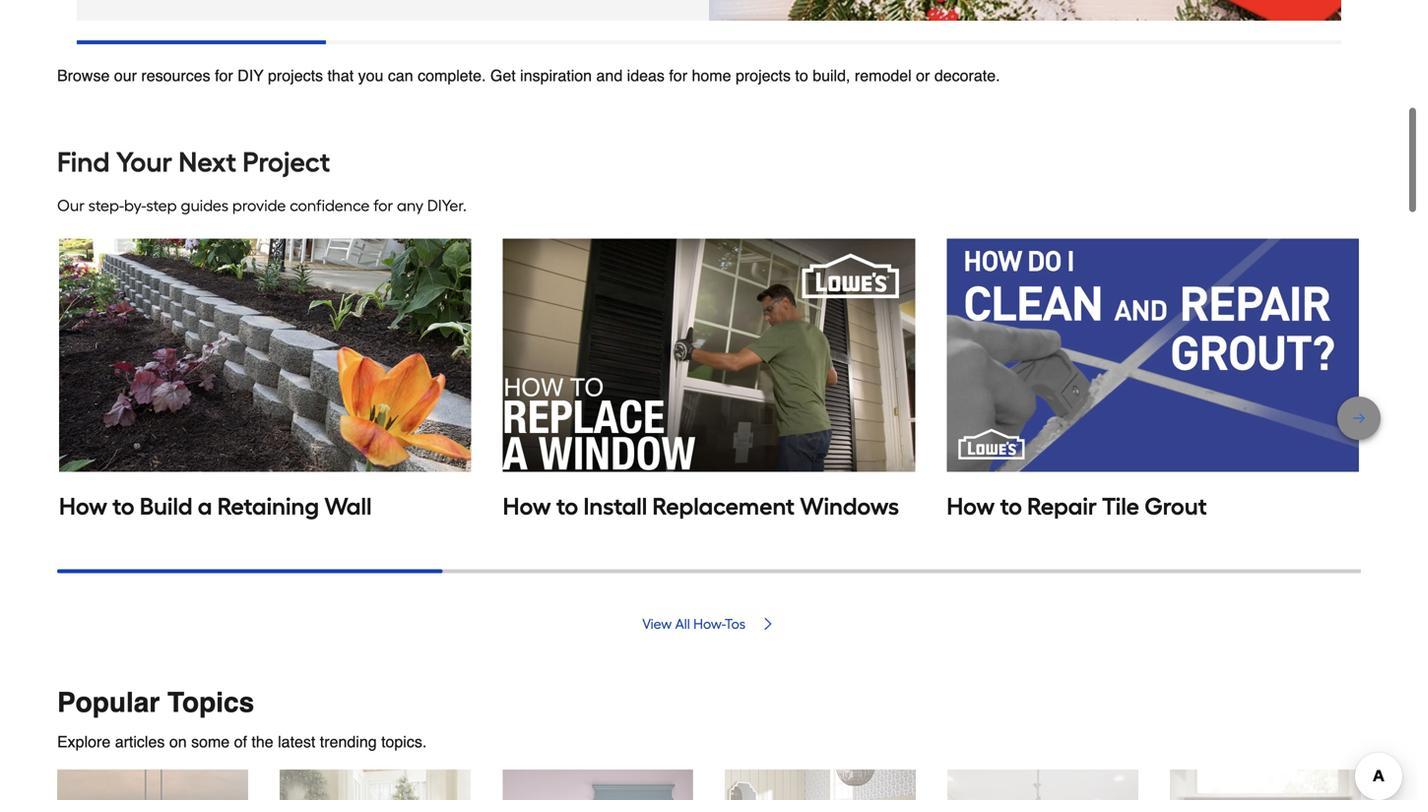 Task type: describe. For each thing, give the bounding box(es) containing it.
how-
[[694, 614, 725, 631]]

a snowy evergreen wreath with pinecones, apples, berries and an offset red bow on a white door. image
[[709, 0, 1342, 19]]

repair
[[1028, 491, 1097, 519]]

to for how to install replacement windows
[[557, 491, 579, 519]]

build
[[140, 491, 193, 519]]

that
[[328, 65, 354, 83]]

windows
[[800, 491, 900, 519]]

resources
[[141, 65, 210, 83]]

ideas
[[627, 65, 665, 83]]

1 projects from the left
[[268, 65, 323, 83]]

inspiration
[[520, 65, 592, 83]]

confidence
[[290, 195, 370, 213]]

tos
[[725, 614, 746, 631]]

find
[[57, 144, 110, 177]]

diyer.
[[427, 195, 467, 213]]

find your next project
[[57, 144, 330, 177]]

diy
[[238, 65, 264, 83]]

topics
[[167, 686, 254, 717]]

can
[[388, 65, 413, 83]]

how to repair tile grout link
[[947, 237, 1360, 521]]

complete.
[[418, 65, 486, 83]]

and
[[597, 65, 623, 83]]

view all how-tos link
[[57, 614, 1362, 631]]

guides
[[181, 195, 229, 213]]

white side-by-side washer and dryer set between brown cabinets in a laundry room with a window. image
[[1170, 769, 1362, 801]]

explore articles on some of the latest trending topics.
[[57, 732, 427, 750]]

a living room with a violet accent wall, a window with blue casing and a gray sofa. image
[[502, 769, 694, 801]]

topics.
[[381, 732, 427, 750]]

browse our resources for diy projects that you can complete. get inspiration and ideas for home projects to build, remodel or decorate.
[[57, 65, 1000, 83]]

by-
[[124, 195, 146, 213]]

a white kitchen, stainless steel appliances, butcher block center island and dark wood flooring. image
[[948, 769, 1139, 801]]

a living room and sunroom decorated with lighted christmas trees, a wreath and garland. image
[[280, 769, 471, 801]]

popular
[[57, 686, 160, 717]]

your
[[116, 144, 172, 177]]

our
[[57, 195, 85, 213]]

project
[[243, 144, 330, 177]]

next
[[179, 144, 237, 177]]

how for how to install replacement windows
[[503, 491, 551, 519]]

step
[[146, 195, 177, 213]]

provide
[[232, 195, 286, 213]]

how to repair tile grout
[[947, 491, 1208, 519]]

view all how-tos
[[643, 614, 746, 631]]

wall
[[324, 491, 372, 519]]



Task type: vqa. For each thing, say whether or not it's contained in the screenshot.
c
no



Task type: locate. For each thing, give the bounding box(es) containing it.
to
[[795, 65, 809, 83], [113, 491, 135, 519], [557, 491, 579, 519], [1001, 491, 1022, 519]]

decorate.
[[935, 65, 1000, 83]]

the
[[252, 732, 274, 750]]

projects
[[268, 65, 323, 83], [736, 65, 791, 83]]

find your next project heading
[[57, 141, 1362, 180]]

a bedroom with brown wood paneling, a white dresser and a bed with beige and brown blankets. image
[[725, 769, 916, 801]]

how for how to build a retaining wall
[[59, 491, 107, 519]]

replacement
[[653, 491, 795, 519]]

articles
[[115, 732, 165, 750]]

to for how to build a retaining wall
[[113, 491, 135, 519]]

grout
[[1145, 491, 1208, 519]]

projects right diy
[[268, 65, 323, 83]]

3 how from the left
[[947, 491, 995, 519]]

all
[[675, 614, 690, 631]]

explore
[[57, 732, 111, 750]]

how for how to repair tile grout
[[947, 491, 995, 519]]

view
[[643, 614, 672, 631]]

1 how from the left
[[59, 491, 107, 519]]

you
[[358, 65, 384, 83]]

remodel
[[855, 65, 912, 83]]

step-
[[88, 195, 124, 213]]

on
[[169, 732, 187, 750]]

1 horizontal spatial projects
[[736, 65, 791, 83]]

to left install
[[557, 491, 579, 519]]

0 horizontal spatial for
[[215, 65, 233, 83]]

a
[[198, 491, 212, 519]]

retaining
[[217, 491, 319, 519]]

how to install replacement windows
[[503, 491, 900, 519]]

tile
[[1102, 491, 1140, 519]]

1 horizontal spatial for
[[374, 195, 393, 213]]

for left diy
[[215, 65, 233, 83]]

projects right home
[[736, 65, 791, 83]]

our
[[114, 65, 137, 83]]

latest
[[278, 732, 316, 750]]

to left build
[[113, 491, 135, 519]]

2 projects from the left
[[736, 65, 791, 83]]

browse
[[57, 65, 110, 83]]

0 horizontal spatial projects
[[268, 65, 323, 83]]

2 horizontal spatial how
[[947, 491, 995, 519]]

0 horizontal spatial how
[[59, 491, 107, 519]]

scrollbar
[[77, 38, 326, 42]]

to left "repair"
[[1001, 491, 1022, 519]]

our step-by-step guides provide confidence for any diyer.
[[57, 195, 467, 213]]

a farmhouse-style hanging light with five lighted bulbs over a kitchen island. image
[[57, 769, 248, 801]]

build,
[[813, 65, 851, 83]]

for right the ideas at the top of the page
[[669, 65, 688, 83]]

install
[[584, 491, 648, 519]]

how left build
[[59, 491, 107, 519]]

how left "repair"
[[947, 491, 995, 519]]

trending
[[320, 732, 377, 750]]

some
[[191, 732, 230, 750]]

how to install replacement windows link
[[503, 237, 916, 521]]

any
[[397, 195, 424, 213]]

or
[[916, 65, 930, 83]]

get
[[491, 65, 516, 83]]

home
[[692, 65, 731, 83]]

of
[[234, 732, 247, 750]]

for left any
[[374, 195, 393, 213]]

2 how from the left
[[503, 491, 551, 519]]

for
[[215, 65, 233, 83], [669, 65, 688, 83], [374, 195, 393, 213]]

1 horizontal spatial how
[[503, 491, 551, 519]]

chevron right image
[[760, 615, 776, 631]]

2 horizontal spatial for
[[669, 65, 688, 83]]

how left install
[[503, 491, 551, 519]]

how to build a retaining wall
[[59, 491, 372, 519]]

popular topics
[[57, 686, 254, 717]]

how to build a retaining wall link
[[59, 237, 472, 521]]

to left build,
[[795, 65, 809, 83]]

to for how to repair tile grout
[[1001, 491, 1022, 519]]

how
[[59, 491, 107, 519], [503, 491, 551, 519], [947, 491, 995, 519]]



